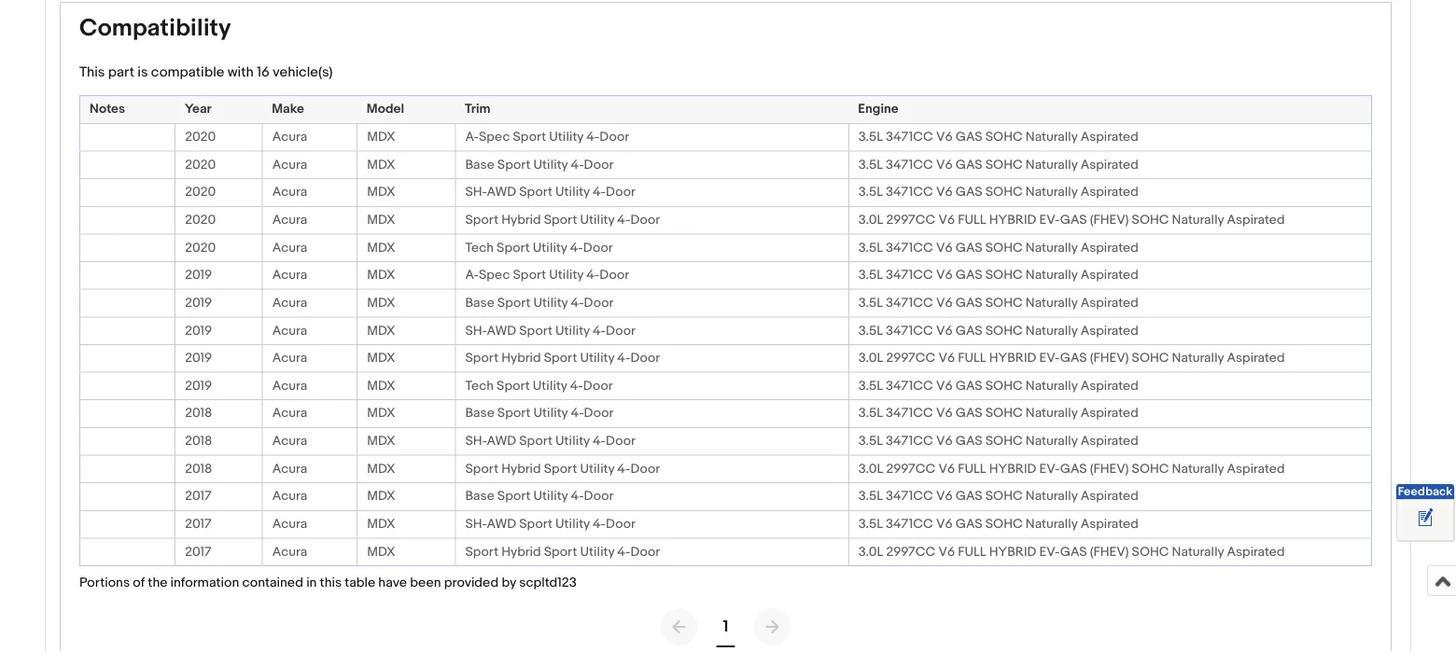 Task type: locate. For each thing, give the bounding box(es) containing it.
2 full from the top
[[958, 351, 987, 367]]

ev- for 2020
[[1040, 212, 1061, 228]]

base sport utility 4-door for 2020
[[466, 157, 614, 173]]

sohc
[[986, 129, 1023, 145], [986, 157, 1023, 173], [986, 185, 1023, 200], [1132, 212, 1170, 228], [986, 240, 1023, 256], [986, 268, 1023, 283], [986, 295, 1023, 311], [986, 323, 1023, 339], [1132, 351, 1170, 367], [986, 378, 1023, 394], [986, 406, 1023, 422], [986, 434, 1023, 450], [1132, 461, 1170, 477], [986, 489, 1023, 505], [986, 517, 1023, 533], [1132, 544, 1170, 560]]

sh- for 2018
[[466, 434, 487, 450]]

2 3.0l 2997cc v6 full hybrid ev-gas (fhev) sohc naturally aspirated from the top
[[859, 351, 1286, 367]]

4 3.0l from the top
[[859, 544, 884, 560]]

hybrid
[[502, 212, 541, 228], [502, 351, 541, 367], [502, 461, 541, 477], [502, 544, 541, 560]]

3.0l
[[859, 212, 884, 228], [859, 351, 884, 367], [859, 461, 884, 477], [859, 544, 884, 560]]

2 spec from the top
[[479, 268, 510, 283]]

2 a- from the top
[[466, 268, 479, 283]]

sh-
[[466, 185, 487, 200], [466, 323, 487, 339], [466, 434, 487, 450], [466, 517, 487, 533]]

3 2019 from the top
[[185, 323, 212, 339]]

1 button
[[706, 607, 747, 648]]

1 vertical spatial a-spec sport utility 4-door
[[466, 268, 629, 283]]

(fhev) for 2018
[[1091, 461, 1129, 477]]

3 acura from the top
[[272, 185, 307, 200]]

4 awd from the top
[[487, 517, 517, 533]]

6 acura from the top
[[272, 268, 307, 283]]

sport hybrid sport utility 4-door for 2018
[[466, 461, 660, 477]]

sh- for 2020
[[466, 185, 487, 200]]

hybrid for 2018
[[502, 461, 541, 477]]

1 2017 from the top
[[185, 489, 212, 505]]

3.5l 3471cc v6 gas sohc naturally aspirated
[[859, 129, 1139, 145], [859, 157, 1139, 173], [859, 185, 1139, 200], [859, 240, 1139, 256], [859, 268, 1139, 283], [859, 295, 1139, 311], [859, 323, 1139, 339], [859, 378, 1139, 394], [859, 406, 1139, 422], [859, 434, 1139, 450], [859, 489, 1139, 505], [859, 517, 1139, 533]]

4 3.0l 2997cc v6 full hybrid ev-gas (fhev) sohc naturally aspirated from the top
[[859, 544, 1286, 560]]

compatible
[[151, 64, 225, 80]]

2019
[[185, 268, 212, 283], [185, 295, 212, 311], [185, 323, 212, 339], [185, 351, 212, 367], [185, 378, 212, 394]]

4 2020 from the top
[[185, 212, 216, 228]]

2 sh-awd sport utility 4-door from the top
[[466, 323, 636, 339]]

hybrid for 2018
[[990, 461, 1037, 477]]

1 2018 from the top
[[185, 406, 212, 422]]

1 vertical spatial spec
[[479, 268, 510, 283]]

(fhev) for 2019
[[1091, 351, 1129, 367]]

is
[[138, 64, 148, 80]]

0 vertical spatial 2017
[[185, 489, 212, 505]]

3 hybrid from the top
[[502, 461, 541, 477]]

base
[[466, 157, 495, 173], [466, 295, 495, 311], [466, 406, 495, 422], [466, 489, 495, 505]]

13 acura from the top
[[272, 461, 307, 477]]

4 ev- from the top
[[1040, 544, 1061, 560]]

3.0l 2997cc v6 full hybrid ev-gas (fhev) sohc naturally aspirated
[[859, 212, 1286, 228], [859, 351, 1286, 367], [859, 461, 1286, 477], [859, 544, 1286, 560]]

engine
[[859, 102, 899, 117]]

0 vertical spatial 2018
[[185, 406, 212, 422]]

11 3471cc from the top
[[886, 489, 934, 505]]

3 3.0l from the top
[[859, 461, 884, 477]]

3 awd from the top
[[487, 434, 517, 450]]

2018 for sport hybrid sport utility 4-door
[[185, 461, 212, 477]]

tech sport utility 4-door for 2019
[[466, 378, 613, 394]]

compatibility
[[79, 13, 231, 42]]

3 base sport utility 4-door from the top
[[466, 406, 614, 422]]

awd
[[487, 185, 517, 200], [487, 323, 517, 339], [487, 434, 517, 450], [487, 517, 517, 533]]

(fhev)
[[1091, 212, 1129, 228], [1091, 351, 1129, 367], [1091, 461, 1129, 477], [1091, 544, 1129, 560]]

3 hybrid from the top
[[990, 461, 1037, 477]]

8 3.5l 3471cc v6 gas sohc naturally aspirated from the top
[[859, 378, 1139, 394]]

1 hybrid from the top
[[990, 212, 1037, 228]]

2 tech sport utility 4-door from the top
[[466, 378, 613, 394]]

3.5l
[[859, 129, 883, 145], [859, 157, 883, 173], [859, 185, 883, 200], [859, 240, 883, 256], [859, 268, 883, 283], [859, 295, 883, 311], [859, 323, 883, 339], [859, 378, 883, 394], [859, 406, 883, 422], [859, 434, 883, 450], [859, 489, 883, 505], [859, 517, 883, 533]]

0 vertical spatial a-spec sport utility 4-door
[[466, 129, 629, 145]]

4 hybrid from the top
[[990, 544, 1037, 560]]

2020 for sport hybrid sport utility 4-door
[[185, 212, 216, 228]]

acura
[[272, 129, 307, 145], [272, 157, 307, 173], [272, 185, 307, 200], [272, 212, 307, 228], [272, 240, 307, 256], [272, 268, 307, 283], [272, 295, 307, 311], [272, 323, 307, 339], [272, 351, 307, 367], [272, 378, 307, 394], [272, 406, 307, 422], [272, 434, 307, 450], [272, 461, 307, 477], [272, 489, 307, 505], [272, 517, 307, 533], [272, 544, 307, 560]]

base for 2020
[[466, 157, 495, 173]]

mdx
[[367, 129, 396, 145], [367, 157, 396, 173], [367, 185, 396, 200], [367, 212, 396, 228], [367, 240, 396, 256], [367, 268, 396, 283], [367, 295, 396, 311], [367, 323, 396, 339], [367, 351, 396, 367], [367, 378, 396, 394], [367, 406, 396, 422], [367, 434, 396, 450], [367, 461, 396, 477], [367, 489, 396, 505], [367, 517, 396, 533], [367, 544, 396, 560]]

1 2997cc from the top
[[887, 212, 936, 228]]

1 acura from the top
[[272, 129, 307, 145]]

sh-awd sport utility 4-door
[[466, 185, 636, 200], [466, 323, 636, 339], [466, 434, 636, 450], [466, 517, 636, 533]]

aspirated
[[1081, 129, 1139, 145], [1081, 157, 1139, 173], [1081, 185, 1139, 200], [1228, 212, 1286, 228], [1081, 240, 1139, 256], [1081, 268, 1139, 283], [1081, 295, 1139, 311], [1081, 323, 1139, 339], [1228, 351, 1286, 367], [1081, 378, 1139, 394], [1081, 406, 1139, 422], [1081, 434, 1139, 450], [1228, 461, 1286, 477], [1081, 489, 1139, 505], [1081, 517, 1139, 533], [1228, 544, 1286, 560]]

door
[[600, 129, 629, 145], [584, 157, 614, 173], [606, 185, 636, 200], [631, 212, 660, 228], [583, 240, 613, 256], [600, 268, 629, 283], [584, 295, 614, 311], [606, 323, 636, 339], [631, 351, 660, 367], [583, 378, 613, 394], [584, 406, 614, 422], [606, 434, 636, 450], [631, 461, 660, 477], [584, 489, 614, 505], [606, 517, 636, 533], [631, 544, 660, 560]]

3 2018 from the top
[[185, 461, 212, 477]]

2020 for tech sport utility 4-door
[[185, 240, 216, 256]]

2 2017 from the top
[[185, 517, 212, 533]]

1 2019 from the top
[[185, 268, 212, 283]]

tech
[[466, 240, 494, 256], [466, 378, 494, 394]]

v6
[[937, 129, 953, 145], [937, 157, 953, 173], [937, 185, 953, 200], [939, 212, 955, 228], [937, 240, 953, 256], [937, 268, 953, 283], [937, 295, 953, 311], [937, 323, 953, 339], [939, 351, 955, 367], [937, 378, 953, 394], [937, 406, 953, 422], [937, 434, 953, 450], [939, 461, 955, 477], [937, 489, 953, 505], [937, 517, 953, 533], [939, 544, 955, 560]]

2 2997cc from the top
[[887, 351, 936, 367]]

10 3.5l from the top
[[859, 434, 883, 450]]

2 2018 from the top
[[185, 434, 212, 450]]

full for 2020
[[958, 212, 987, 228]]

4 sh- from the top
[[466, 517, 487, 533]]

3471cc
[[886, 129, 934, 145], [886, 157, 934, 173], [886, 185, 934, 200], [886, 240, 934, 256], [886, 268, 934, 283], [886, 295, 934, 311], [886, 323, 934, 339], [886, 378, 934, 394], [886, 406, 934, 422], [886, 434, 934, 450], [886, 489, 934, 505], [886, 517, 934, 533]]

5 3.5l from the top
[[859, 268, 883, 283]]

2997cc for 2019
[[887, 351, 936, 367]]

0 vertical spatial a-
[[466, 129, 479, 145]]

2997cc
[[887, 212, 936, 228], [887, 351, 936, 367], [887, 461, 936, 477], [887, 544, 936, 560]]

4-
[[587, 129, 600, 145], [571, 157, 584, 173], [593, 185, 606, 200], [618, 212, 631, 228], [570, 240, 583, 256], [587, 268, 600, 283], [571, 295, 584, 311], [593, 323, 606, 339], [618, 351, 631, 367], [570, 378, 583, 394], [571, 406, 584, 422], [593, 434, 606, 450], [618, 461, 631, 477], [571, 489, 584, 505], [593, 517, 606, 533], [618, 544, 631, 560]]

4 sport hybrid sport utility 4-door from the top
[[466, 544, 660, 560]]

2018
[[185, 406, 212, 422], [185, 434, 212, 450], [185, 461, 212, 477]]

7 acura from the top
[[272, 295, 307, 311]]

sport hybrid sport utility 4-door
[[466, 212, 660, 228], [466, 351, 660, 367], [466, 461, 660, 477], [466, 544, 660, 560]]

1 full from the top
[[958, 212, 987, 228]]

7 3.5l from the top
[[859, 323, 883, 339]]

table
[[345, 575, 376, 591]]

portions of the information contained in this table have been provided by scpltd123
[[79, 575, 577, 591]]

base sport utility 4-door for 2018
[[466, 406, 614, 422]]

1 vertical spatial tech
[[466, 378, 494, 394]]

sport hybrid sport utility 4-door for 2019
[[466, 351, 660, 367]]

model
[[367, 102, 404, 117]]

1 tech sport utility 4-door from the top
[[466, 240, 613, 256]]

spec for 2020
[[479, 129, 510, 145]]

2017
[[185, 489, 212, 505], [185, 517, 212, 533], [185, 544, 212, 560]]

0 vertical spatial spec
[[479, 129, 510, 145]]

4 2997cc from the top
[[887, 544, 936, 560]]

awd for 2017
[[487, 517, 517, 533]]

8 acura from the top
[[272, 323, 307, 339]]

1 base from the top
[[466, 157, 495, 173]]

1 vertical spatial 2017
[[185, 517, 212, 533]]

5 2019 from the top
[[185, 378, 212, 394]]

0 vertical spatial tech sport utility 4-door
[[466, 240, 613, 256]]

gas
[[956, 129, 983, 145], [956, 157, 983, 173], [956, 185, 983, 200], [1061, 212, 1088, 228], [956, 240, 983, 256], [956, 268, 983, 283], [956, 295, 983, 311], [956, 323, 983, 339], [1061, 351, 1088, 367], [956, 378, 983, 394], [956, 406, 983, 422], [956, 434, 983, 450], [1061, 461, 1088, 477], [956, 489, 983, 505], [956, 517, 983, 533], [1061, 544, 1088, 560]]

2 vertical spatial 2018
[[185, 461, 212, 477]]

part
[[108, 64, 134, 80]]

3.0l for 2018
[[859, 461, 884, 477]]

1 sh-awd sport utility 4-door from the top
[[466, 185, 636, 200]]

base sport utility 4-door
[[466, 157, 614, 173], [466, 295, 614, 311], [466, 406, 614, 422], [466, 489, 614, 505]]

3 2020 from the top
[[185, 185, 216, 200]]

2 2020 from the top
[[185, 157, 216, 173]]

4 base from the top
[[466, 489, 495, 505]]

1 a-spec sport utility 4-door from the top
[[466, 129, 629, 145]]

utility
[[549, 129, 584, 145], [534, 157, 568, 173], [556, 185, 590, 200], [580, 212, 615, 228], [533, 240, 567, 256], [549, 268, 584, 283], [534, 295, 568, 311], [556, 323, 590, 339], [580, 351, 615, 367], [533, 378, 567, 394], [534, 406, 568, 422], [556, 434, 590, 450], [580, 461, 615, 477], [534, 489, 568, 505], [556, 517, 590, 533], [580, 544, 615, 560]]

2020
[[185, 129, 216, 145], [185, 157, 216, 173], [185, 185, 216, 200], [185, 212, 216, 228], [185, 240, 216, 256]]

1 2020 from the top
[[185, 129, 216, 145]]

1 sh- from the top
[[466, 185, 487, 200]]

2019 for sport hybrid sport utility 4-door
[[185, 351, 212, 367]]

2019 for base sport utility 4-door
[[185, 295, 212, 311]]

1 vertical spatial 2018
[[185, 434, 212, 450]]

this
[[79, 64, 105, 80]]

spec
[[479, 129, 510, 145], [479, 268, 510, 283]]

5 2020 from the top
[[185, 240, 216, 256]]

3 3.5l from the top
[[859, 185, 883, 200]]

1 vertical spatial a-
[[466, 268, 479, 283]]

16
[[257, 64, 270, 80]]

10 mdx from the top
[[367, 378, 396, 394]]

1 tech from the top
[[466, 240, 494, 256]]

1 ev- from the top
[[1040, 212, 1061, 228]]

sport hybrid sport utility 4-door for 2020
[[466, 212, 660, 228]]

tech sport utility 4-door
[[466, 240, 613, 256], [466, 378, 613, 394]]

full
[[958, 212, 987, 228], [958, 351, 987, 367], [958, 461, 987, 477], [958, 544, 987, 560]]

hybrid for 2019
[[502, 351, 541, 367]]

2 hybrid from the top
[[990, 351, 1037, 367]]

base for 2019
[[466, 295, 495, 311]]

naturally
[[1026, 129, 1078, 145], [1026, 157, 1078, 173], [1026, 185, 1078, 200], [1173, 212, 1225, 228], [1026, 240, 1078, 256], [1026, 268, 1078, 283], [1026, 295, 1078, 311], [1026, 323, 1078, 339], [1173, 351, 1225, 367], [1026, 378, 1078, 394], [1026, 406, 1078, 422], [1026, 434, 1078, 450], [1173, 461, 1225, 477], [1026, 489, 1078, 505], [1026, 517, 1078, 533], [1173, 544, 1225, 560]]

in
[[306, 575, 317, 591]]

3 full from the top
[[958, 461, 987, 477]]

contained
[[242, 575, 303, 591]]

2 awd from the top
[[487, 323, 517, 339]]

4 sh-awd sport utility 4-door from the top
[[466, 517, 636, 533]]

3 sh-awd sport utility 4-door from the top
[[466, 434, 636, 450]]

a- for 2019
[[466, 268, 479, 283]]

sport
[[513, 129, 546, 145], [498, 157, 531, 173], [520, 185, 553, 200], [466, 212, 499, 228], [544, 212, 577, 228], [497, 240, 530, 256], [513, 268, 546, 283], [498, 295, 531, 311], [520, 323, 553, 339], [466, 351, 499, 367], [544, 351, 577, 367], [497, 378, 530, 394], [498, 406, 531, 422], [520, 434, 553, 450], [466, 461, 499, 477], [544, 461, 577, 477], [498, 489, 531, 505], [520, 517, 553, 533], [466, 544, 499, 560], [544, 544, 577, 560]]

4 hybrid from the top
[[502, 544, 541, 560]]

awd for 2019
[[487, 323, 517, 339]]

2019 for a-spec sport utility 4-door
[[185, 268, 212, 283]]

3 ev- from the top
[[1040, 461, 1061, 477]]

have
[[379, 575, 407, 591]]

12 3471cc from the top
[[886, 517, 934, 533]]

a-
[[466, 129, 479, 145], [466, 268, 479, 283]]

a-spec sport utility 4-door
[[466, 129, 629, 145], [466, 268, 629, 283]]

2 (fhev) from the top
[[1091, 351, 1129, 367]]

of
[[133, 575, 145, 591]]

1 navigation
[[79, 607, 1373, 648]]

2017 for sport hybrid sport utility 4-door
[[185, 544, 212, 560]]

hybrid
[[990, 212, 1037, 228], [990, 351, 1037, 367], [990, 461, 1037, 477], [990, 544, 1037, 560]]

by
[[502, 575, 516, 591]]

year
[[185, 102, 212, 117]]

spec for 2019
[[479, 268, 510, 283]]

2018 for base sport utility 4-door
[[185, 406, 212, 422]]

base for 2018
[[466, 406, 495, 422]]

2 vertical spatial 2017
[[185, 544, 212, 560]]

ev-
[[1040, 212, 1061, 228], [1040, 351, 1061, 367], [1040, 461, 1061, 477], [1040, 544, 1061, 560]]

2 sh- from the top
[[466, 323, 487, 339]]

1 vertical spatial tech sport utility 4-door
[[466, 378, 613, 394]]

sh- for 2019
[[466, 323, 487, 339]]

2 base from the top
[[466, 295, 495, 311]]

3.0l for 2017
[[859, 544, 884, 560]]

6 3471cc from the top
[[886, 295, 934, 311]]

0 vertical spatial tech
[[466, 240, 494, 256]]

2 mdx from the top
[[367, 157, 396, 173]]

2 hybrid from the top
[[502, 351, 541, 367]]

2 a-spec sport utility 4-door from the top
[[466, 268, 629, 283]]



Task type: describe. For each thing, give the bounding box(es) containing it.
tech for 2020
[[466, 240, 494, 256]]

5 mdx from the top
[[367, 240, 396, 256]]

3.0l 2997cc v6 full hybrid ev-gas (fhev) sohc naturally aspirated for 2020
[[859, 212, 1286, 228]]

3 mdx from the top
[[367, 185, 396, 200]]

awd for 2020
[[487, 185, 517, 200]]

sh-awd sport utility 4-door for 2020
[[466, 185, 636, 200]]

2997cc for 2017
[[887, 544, 936, 560]]

4 acura from the top
[[272, 212, 307, 228]]

tech sport utility 4-door for 2020
[[466, 240, 613, 256]]

a- for 2020
[[466, 129, 479, 145]]

2 acura from the top
[[272, 157, 307, 173]]

tech for 2019
[[466, 378, 494, 394]]

hybrid for 2017
[[502, 544, 541, 560]]

9 acura from the top
[[272, 351, 307, 367]]

trim
[[465, 102, 491, 117]]

4 3.5l 3471cc v6 gas sohc naturally aspirated from the top
[[859, 240, 1139, 256]]

scpltd123
[[519, 575, 577, 591]]

2997cc for 2018
[[887, 461, 936, 477]]

9 3.5l from the top
[[859, 406, 883, 422]]

10 acura from the top
[[272, 378, 307, 394]]

6 3.5l 3471cc v6 gas sohc naturally aspirated from the top
[[859, 295, 1139, 311]]

ev- for 2017
[[1040, 544, 1061, 560]]

hybrid for 2020
[[990, 212, 1037, 228]]

2019 for sh-awd sport utility 4-door
[[185, 323, 212, 339]]

3.0l 2997cc v6 full hybrid ev-gas (fhev) sohc naturally aspirated for 2019
[[859, 351, 1286, 367]]

1 3.5l 3471cc v6 gas sohc naturally aspirated from the top
[[859, 129, 1139, 145]]

full for 2017
[[958, 544, 987, 560]]

12 acura from the top
[[272, 434, 307, 450]]

with
[[228, 64, 254, 80]]

3 3.5l 3471cc v6 gas sohc naturally aspirated from the top
[[859, 185, 1139, 200]]

2997cc for 2020
[[887, 212, 936, 228]]

full for 2019
[[958, 351, 987, 367]]

16 mdx from the top
[[367, 544, 396, 560]]

base sport utility 4-door for 2017
[[466, 489, 614, 505]]

11 mdx from the top
[[367, 406, 396, 422]]

13 mdx from the top
[[367, 461, 396, 477]]

11 acura from the top
[[272, 406, 307, 422]]

9 mdx from the top
[[367, 351, 396, 367]]

the
[[148, 575, 168, 591]]

make
[[272, 102, 304, 117]]

6 3.5l from the top
[[859, 295, 883, 311]]

5 3471cc from the top
[[886, 268, 934, 283]]

11 3.5l from the top
[[859, 489, 883, 505]]

12 3.5l from the top
[[859, 517, 883, 533]]

8 mdx from the top
[[367, 323, 396, 339]]

12 mdx from the top
[[367, 434, 396, 450]]

a-spec sport utility 4-door for 2019
[[466, 268, 629, 283]]

3.0l for 2019
[[859, 351, 884, 367]]

base sport utility 4-door for 2019
[[466, 295, 614, 311]]

4 mdx from the top
[[367, 212, 396, 228]]

4 3471cc from the top
[[886, 240, 934, 256]]

been
[[410, 575, 441, 591]]

2 3471cc from the top
[[886, 157, 934, 173]]

sh-awd sport utility 4-door for 2017
[[466, 517, 636, 533]]

2017 for base sport utility 4-door
[[185, 489, 212, 505]]

2020 for sh-awd sport utility 4-door
[[185, 185, 216, 200]]

vehicle(s)
[[273, 64, 333, 80]]

3.0l 2997cc v6 full hybrid ev-gas (fhev) sohc naturally aspirated for 2017
[[859, 544, 1286, 560]]

hybrid for 2019
[[990, 351, 1037, 367]]

base for 2017
[[466, 489, 495, 505]]

ev- for 2019
[[1040, 351, 1061, 367]]

sh- for 2017
[[466, 517, 487, 533]]

ev- for 2018
[[1040, 461, 1061, 477]]

provided
[[444, 575, 499, 591]]

2 3.5l from the top
[[859, 157, 883, 173]]

5 acura from the top
[[272, 240, 307, 256]]

15 mdx from the top
[[367, 517, 396, 533]]

11 3.5l 3471cc v6 gas sohc naturally aspirated from the top
[[859, 489, 1139, 505]]

3.0l for 2020
[[859, 212, 884, 228]]

portions
[[79, 575, 130, 591]]

2020 for base sport utility 4-door
[[185, 157, 216, 173]]

5 3.5l 3471cc v6 gas sohc naturally aspirated from the top
[[859, 268, 1139, 283]]

10 3.5l 3471cc v6 gas sohc naturally aspirated from the top
[[859, 434, 1139, 450]]

a-spec sport utility 4-door for 2020
[[466, 129, 629, 145]]

9 3471cc from the top
[[886, 406, 934, 422]]

sport hybrid sport utility 4-door for 2017
[[466, 544, 660, 560]]

awd for 2018
[[487, 434, 517, 450]]

16 acura from the top
[[272, 544, 307, 560]]

information
[[171, 575, 239, 591]]

(fhev) for 2017
[[1091, 544, 1129, 560]]

15 acura from the top
[[272, 517, 307, 533]]

3.0l 2997cc v6 full hybrid ev-gas (fhev) sohc naturally aspirated for 2018
[[859, 461, 1286, 477]]

this part is compatible with 16 vehicle(s)
[[79, 64, 333, 80]]

feedback
[[1399, 485, 1453, 500]]

hybrid for 2020
[[502, 212, 541, 228]]

sh-awd sport utility 4-door for 2019
[[466, 323, 636, 339]]

9 3.5l 3471cc v6 gas sohc naturally aspirated from the top
[[859, 406, 1139, 422]]

2017 for sh-awd sport utility 4-door
[[185, 517, 212, 533]]

8 3471cc from the top
[[886, 378, 934, 394]]

3 3471cc from the top
[[886, 185, 934, 200]]

14 acura from the top
[[272, 489, 307, 505]]

2019 for tech sport utility 4-door
[[185, 378, 212, 394]]

7 3.5l 3471cc v6 gas sohc naturally aspirated from the top
[[859, 323, 1139, 339]]

hybrid for 2017
[[990, 544, 1037, 560]]

1
[[723, 618, 729, 637]]

10 3471cc from the top
[[886, 434, 934, 450]]

4 3.5l from the top
[[859, 240, 883, 256]]

this
[[320, 575, 342, 591]]

8 3.5l from the top
[[859, 378, 883, 394]]

14 mdx from the top
[[367, 489, 396, 505]]

7 mdx from the top
[[367, 295, 396, 311]]

notes
[[90, 102, 125, 117]]

(fhev) for 2020
[[1091, 212, 1129, 228]]

2020 for a-spec sport utility 4-door
[[185, 129, 216, 145]]

6 mdx from the top
[[367, 268, 396, 283]]

1 mdx from the top
[[367, 129, 396, 145]]

7 3471cc from the top
[[886, 323, 934, 339]]

2 3.5l 3471cc v6 gas sohc naturally aspirated from the top
[[859, 157, 1139, 173]]

1 3.5l from the top
[[859, 129, 883, 145]]

full for 2018
[[958, 461, 987, 477]]

1 3471cc from the top
[[886, 129, 934, 145]]

sh-awd sport utility 4-door for 2018
[[466, 434, 636, 450]]

12 3.5l 3471cc v6 gas sohc naturally aspirated from the top
[[859, 517, 1139, 533]]

2018 for sh-awd sport utility 4-door
[[185, 434, 212, 450]]



Task type: vqa. For each thing, say whether or not it's contained in the screenshot.
13th the MDX from the top of the page
yes



